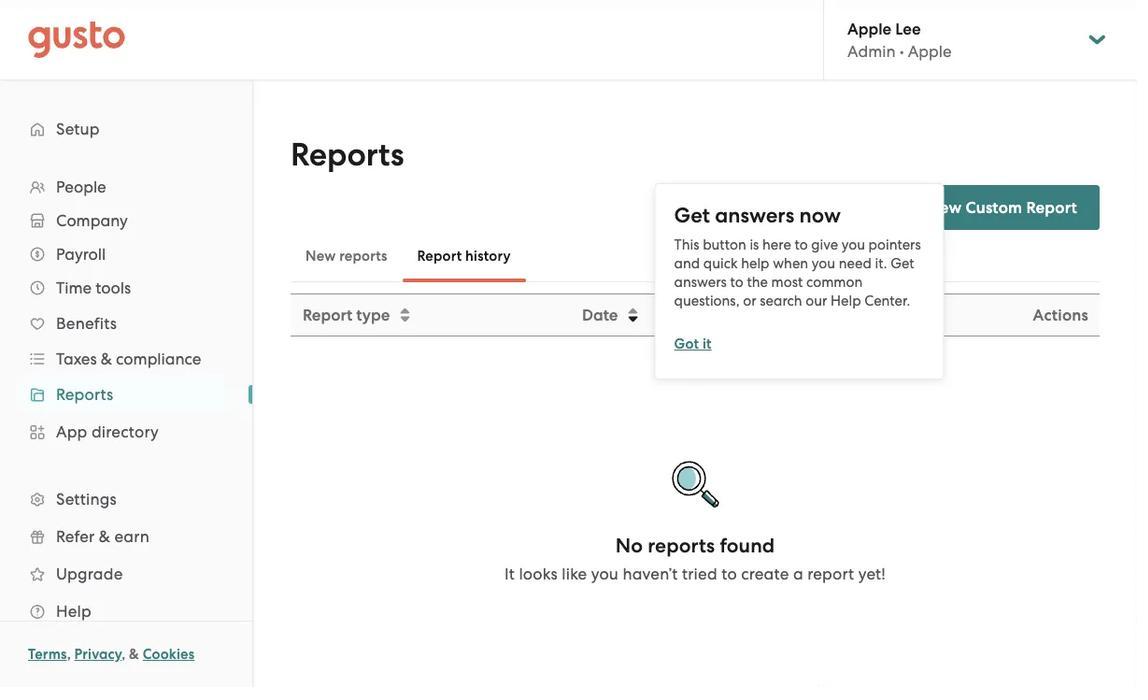Task type: locate. For each thing, give the bounding box(es) containing it.
reports inside list
[[56, 385, 114, 404]]

0 horizontal spatial help
[[56, 602, 92, 621]]

help
[[831, 292, 862, 309], [56, 602, 92, 621]]

1 vertical spatial new
[[306, 248, 336, 265]]

0 vertical spatial to
[[795, 236, 809, 253]]

is
[[750, 236, 760, 253]]

list containing people
[[0, 170, 252, 630]]

0 horizontal spatial report
[[303, 305, 353, 324]]

questions,
[[675, 292, 740, 309]]

help inside list
[[56, 602, 92, 621]]

report history
[[418, 248, 511, 265]]

0 horizontal spatial reports
[[340, 248, 388, 265]]

reports inside no reports found it looks like you haven't tried to create a report yet!
[[648, 534, 716, 558]]

list
[[0, 170, 252, 630]]

reports
[[291, 136, 404, 174], [56, 385, 114, 404]]

give
[[812, 236, 839, 253]]

1 horizontal spatial report
[[418, 248, 462, 265]]

report inside "button"
[[303, 305, 353, 324]]

tried
[[683, 565, 718, 583]]

report for type
[[303, 305, 353, 324]]

0 horizontal spatial new
[[306, 248, 336, 265]]

yet!
[[859, 565, 886, 583]]

date
[[582, 305, 619, 324]]

it.
[[876, 255, 888, 271]]

people
[[56, 178, 106, 196]]

& left cookies
[[129, 646, 139, 663]]

report for history
[[418, 248, 462, 265]]

report
[[1027, 198, 1078, 217], [418, 248, 462, 265], [303, 305, 353, 324]]

you right "like"
[[592, 565, 619, 583]]

1 horizontal spatial you
[[812, 255, 836, 271]]

answers up questions,
[[675, 274, 727, 290]]

apple up admin
[[848, 19, 892, 38]]

new left custom
[[928, 198, 963, 217]]

1 horizontal spatial new
[[928, 198, 963, 217]]

new inside "button"
[[306, 248, 336, 265]]

quick
[[704, 255, 738, 271]]

1 horizontal spatial help
[[831, 292, 862, 309]]

2 vertical spatial you
[[592, 565, 619, 583]]

1 vertical spatial help
[[56, 602, 92, 621]]

0 horizontal spatial reports
[[56, 385, 114, 404]]

date button
[[571, 295, 742, 335]]

settings
[[56, 490, 117, 509]]

report left history at left top
[[418, 248, 462, 265]]

reports
[[340, 248, 388, 265], [648, 534, 716, 558]]

0 horizontal spatial ,
[[67, 646, 71, 663]]

& right 'taxes'
[[101, 350, 112, 368]]

new reports
[[306, 248, 388, 265]]

to up when
[[795, 236, 809, 253]]

, down help link
[[122, 646, 126, 663]]

the
[[747, 274, 769, 290]]

new up report type
[[306, 248, 336, 265]]

,
[[67, 646, 71, 663], [122, 646, 126, 663]]

create
[[742, 565, 790, 583]]

or
[[744, 292, 757, 309]]

apple right •
[[909, 42, 952, 61]]

reports inside new reports "button"
[[340, 248, 388, 265]]

it
[[703, 335, 712, 352]]

company button
[[19, 204, 234, 238]]

privacy link
[[74, 646, 122, 663]]

refer
[[56, 527, 95, 546]]

time tools button
[[19, 271, 234, 305]]

to left the
[[731, 274, 744, 290]]

0 horizontal spatial you
[[592, 565, 619, 583]]

report type button
[[292, 295, 569, 335]]

get up "this"
[[675, 203, 711, 227]]

answers up is at top
[[716, 203, 795, 227]]

0 vertical spatial &
[[101, 350, 112, 368]]

apple
[[848, 19, 892, 38], [909, 42, 952, 61]]

refer & earn
[[56, 527, 150, 546]]

& for earn
[[99, 527, 110, 546]]

2 horizontal spatial report
[[1027, 198, 1078, 217]]

0 vertical spatial new
[[928, 198, 963, 217]]

faqs
[[823, 198, 861, 217]]

0 vertical spatial reports
[[340, 248, 388, 265]]

1 horizontal spatial get
[[891, 255, 915, 271]]

, left privacy 'link'
[[67, 646, 71, 663]]

2 vertical spatial &
[[129, 646, 139, 663]]

reports up type
[[340, 248, 388, 265]]

help down upgrade
[[56, 602, 92, 621]]

0 horizontal spatial get
[[675, 203, 711, 227]]

1 horizontal spatial reports
[[648, 534, 716, 558]]

1 horizontal spatial reports
[[291, 136, 404, 174]]

answers
[[716, 203, 795, 227], [675, 274, 727, 290]]

now
[[800, 203, 841, 227]]

0 vertical spatial you
[[842, 236, 866, 253]]

got
[[675, 335, 700, 352]]

1 vertical spatial &
[[99, 527, 110, 546]]

to
[[795, 236, 809, 253], [731, 274, 744, 290], [722, 565, 738, 583]]

•
[[900, 42, 905, 61]]

tools
[[96, 279, 131, 297]]

2 vertical spatial report
[[303, 305, 353, 324]]

time tools
[[56, 279, 131, 297]]

help down "common"
[[831, 292, 862, 309]]

0 vertical spatial apple
[[848, 19, 892, 38]]

new reports button
[[291, 234, 403, 279]]

you up need
[[842, 236, 866, 253]]

you inside no reports found it looks like you haven't tried to create a report yet!
[[592, 565, 619, 583]]

to right tried
[[722, 565, 738, 583]]

1 vertical spatial reports
[[648, 534, 716, 558]]

report type
[[303, 305, 390, 324]]

1 vertical spatial answers
[[675, 274, 727, 290]]

get
[[675, 203, 711, 227], [891, 255, 915, 271]]

haven't
[[623, 565, 678, 583]]

0 vertical spatial help
[[831, 292, 862, 309]]

no
[[616, 534, 643, 558]]

when
[[773, 255, 809, 271]]

upgrade
[[56, 565, 123, 583]]

report left type
[[303, 305, 353, 324]]

report right custom
[[1027, 198, 1078, 217]]

report inside button
[[418, 248, 462, 265]]

& left 'earn'
[[99, 527, 110, 546]]

status
[[755, 305, 802, 324]]

2 vertical spatial to
[[722, 565, 738, 583]]

benefits link
[[19, 307, 234, 340]]

1 horizontal spatial ,
[[122, 646, 126, 663]]

you
[[842, 236, 866, 253], [812, 255, 836, 271], [592, 565, 619, 583]]

1 vertical spatial report
[[418, 248, 462, 265]]

new
[[928, 198, 963, 217], [306, 248, 336, 265]]

0 vertical spatial answers
[[716, 203, 795, 227]]

no reports found it looks like you haven't tried to create a report yet!
[[505, 534, 886, 583]]

& inside dropdown button
[[101, 350, 112, 368]]

cookies button
[[143, 643, 195, 666]]

1 vertical spatial apple
[[909, 42, 952, 61]]

you down give
[[812, 255, 836, 271]]

report history button
[[403, 234, 526, 279]]

reports up tried
[[648, 534, 716, 558]]

refer & earn link
[[19, 520, 234, 554]]

&
[[101, 350, 112, 368], [99, 527, 110, 546], [129, 646, 139, 663]]

get down pointers
[[891, 255, 915, 271]]

upgrade link
[[19, 557, 234, 591]]

1 vertical spatial reports
[[56, 385, 114, 404]]



Task type: describe. For each thing, give the bounding box(es) containing it.
here
[[763, 236, 792, 253]]

2 , from the left
[[122, 646, 126, 663]]

center.
[[865, 292, 911, 309]]

new custom report link
[[883, 185, 1101, 230]]

help
[[742, 255, 770, 271]]

got it
[[675, 335, 712, 352]]

need
[[839, 255, 872, 271]]

0 vertical spatial report
[[1027, 198, 1078, 217]]

app directory
[[56, 423, 159, 441]]

reports for new
[[340, 248, 388, 265]]

most
[[772, 274, 804, 290]]

it
[[505, 565, 515, 583]]

& for compliance
[[101, 350, 112, 368]]

reports link
[[19, 378, 234, 411]]

company
[[56, 211, 128, 230]]

taxes & compliance button
[[19, 342, 234, 376]]

terms
[[28, 646, 67, 663]]

looks
[[519, 565, 558, 583]]

common
[[807, 274, 863, 290]]

privacy
[[74, 646, 122, 663]]

new for new reports
[[306, 248, 336, 265]]

app directory link
[[19, 415, 234, 449]]

directory
[[92, 423, 159, 441]]

0 horizontal spatial apple
[[848, 19, 892, 38]]

1 vertical spatial to
[[731, 274, 744, 290]]

get answers now this button is here to give you pointers and quick help when you need it. get answers to the most common questions, or search our help center.
[[675, 203, 922, 309]]

taxes & compliance
[[56, 350, 201, 368]]

search
[[760, 292, 803, 309]]

actions
[[1034, 305, 1089, 324]]

terms , privacy , & cookies
[[28, 646, 195, 663]]

admin
[[848, 42, 896, 61]]

people button
[[19, 170, 234, 204]]

1 , from the left
[[67, 646, 71, 663]]

2 horizontal spatial you
[[842, 236, 866, 253]]

time
[[56, 279, 92, 297]]

found
[[720, 534, 775, 558]]

cookies
[[143, 646, 195, 663]]

faqs button
[[800, 197, 861, 219]]

pointers
[[869, 236, 922, 253]]

new custom report
[[928, 198, 1078, 217]]

lee
[[896, 19, 922, 38]]

earn
[[114, 527, 150, 546]]

payroll
[[56, 245, 106, 264]]

payroll button
[[19, 238, 234, 271]]

like
[[562, 565, 587, 583]]

1 horizontal spatial apple
[[909, 42, 952, 61]]

this
[[675, 236, 700, 253]]

report
[[808, 565, 855, 583]]

settings link
[[19, 483, 234, 516]]

gusto navigation element
[[0, 80, 252, 660]]

custom
[[966, 198, 1023, 217]]

reports tab list
[[291, 230, 1101, 282]]

home image
[[28, 21, 125, 58]]

reports for no
[[648, 534, 716, 558]]

new for new custom report
[[928, 198, 963, 217]]

history
[[466, 248, 511, 265]]

and
[[675, 255, 701, 271]]

1 vertical spatial you
[[812, 255, 836, 271]]

app
[[56, 423, 87, 441]]

to inside no reports found it looks like you haven't tried to create a report yet!
[[722, 565, 738, 583]]

setup link
[[19, 112, 234, 146]]

status button
[[744, 295, 937, 335]]

button
[[703, 236, 747, 253]]

a
[[794, 565, 804, 583]]

0 vertical spatial reports
[[291, 136, 404, 174]]

our
[[806, 292, 828, 309]]

taxes
[[56, 350, 97, 368]]

benefits
[[56, 314, 117, 333]]

apple lee admin • apple
[[848, 19, 952, 61]]

1 vertical spatial get
[[891, 255, 915, 271]]

got it button
[[675, 333, 712, 355]]

setup
[[56, 120, 100, 138]]

terms link
[[28, 646, 67, 663]]

0 vertical spatial get
[[675, 203, 711, 227]]

compliance
[[116, 350, 201, 368]]

help link
[[19, 595, 234, 628]]

type
[[357, 305, 390, 324]]

help inside get answers now this button is here to give you pointers and quick help when you need it. get answers to the most common questions, or search our help center.
[[831, 292, 862, 309]]



Task type: vqa. For each thing, say whether or not it's contained in the screenshot.
the Refer
yes



